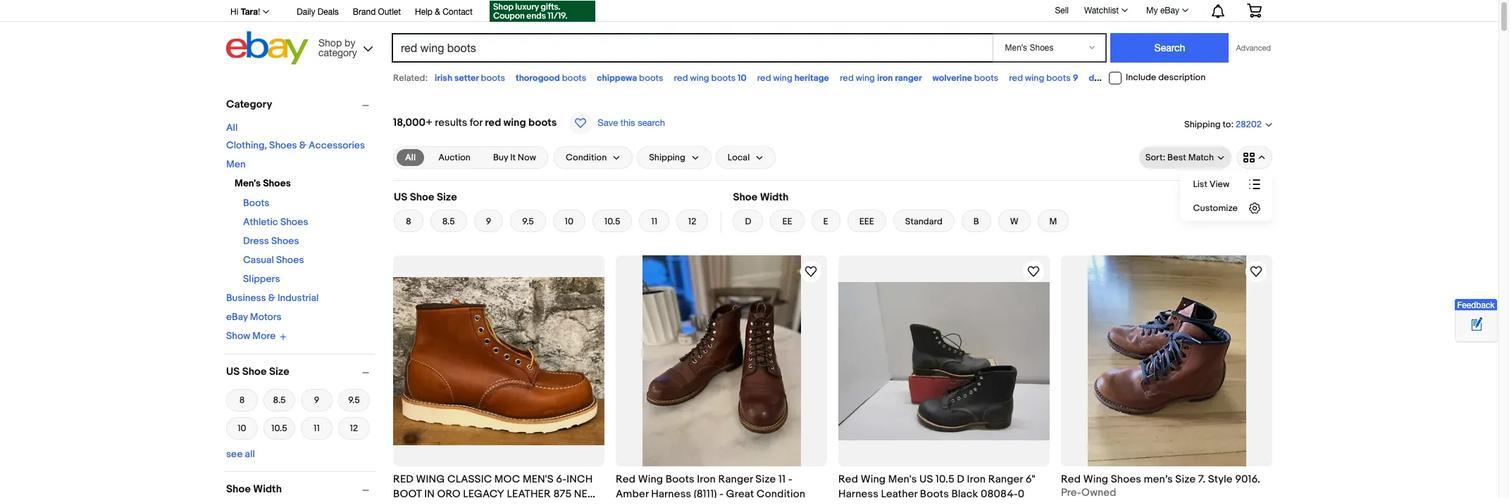 Task type: describe. For each thing, give the bounding box(es) containing it.
11 for the right 11 link
[[652, 216, 658, 228]]

e
[[824, 216, 829, 228]]

this
[[621, 118, 635, 128]]

boots right setter
[[481, 73, 505, 84]]

2 vertical spatial 9
[[314, 395, 319, 406]]

1 horizontal spatial 11 link
[[640, 210, 670, 233]]

boot
[[393, 488, 422, 499]]

1 horizontal spatial -
[[788, 474, 793, 487]]

none submit inside shop by category banner
[[1111, 33, 1229, 63]]

1 horizontal spatial 9
[[486, 216, 491, 228]]

shoes up boots link
[[263, 178, 291, 190]]

11 inside the red wing boots iron ranger size 11  - amber harness (8111) - great condition
[[779, 474, 786, 487]]

great
[[726, 488, 754, 499]]

description
[[1159, 72, 1206, 83]]

red wing classic moc men's 6-inch boot in oro legacy leather 875 ne link
[[393, 473, 605, 499]]

1 vertical spatial all link
[[397, 149, 424, 166]]

(8111)
[[694, 488, 717, 499]]

red wing boots iron ranger size 11  - amber harness (8111) - great condition heading
[[616, 474, 806, 499]]

b
[[974, 216, 979, 228]]

watchlist link
[[1077, 2, 1135, 19]]

0 vertical spatial 9.5 link
[[510, 210, 546, 233]]

1 horizontal spatial us
[[394, 191, 408, 204]]

help & contact
[[415, 7, 473, 17]]

6"
[[1026, 474, 1036, 487]]

customize
[[1193, 203, 1238, 214]]

m link
[[1038, 210, 1069, 233]]

shipping button
[[637, 147, 712, 169]]

condition button
[[554, 147, 633, 169]]

1 vertical spatial 8.5
[[273, 395, 286, 406]]

0 horizontal spatial 11 link
[[301, 416, 333, 442]]

view
[[1210, 179, 1230, 190]]

11 for the leftmost 11 link
[[314, 423, 320, 434]]

all
[[245, 449, 255, 461]]

shop by category
[[319, 37, 357, 58]]

10.5 inside 'red wing men's us 10.5 d iron ranger 6" harness leather boots black 08084-0'
[[936, 474, 955, 487]]

18,000
[[393, 116, 426, 130]]

hi
[[230, 7, 238, 17]]

red wing iron ranger
[[840, 73, 922, 84]]

shoe up d 'link'
[[733, 191, 758, 204]]

match
[[1189, 152, 1214, 164]]

red wing shoes men's size 7. style 9016. heading
[[1061, 474, 1261, 487]]

sort:
[[1146, 152, 1166, 164]]

ranger inside the red wing boots iron ranger size 11  - amber harness (8111) - great condition
[[718, 474, 753, 487]]

help
[[415, 7, 433, 17]]

buy it now
[[493, 152, 536, 164]]

0 horizontal spatial d
[[745, 216, 752, 228]]

sort: best match button
[[1139, 147, 1232, 169]]

legacy
[[463, 488, 505, 499]]

local button
[[716, 147, 776, 169]]

0 vertical spatial 10.5
[[605, 216, 621, 228]]

contact
[[443, 7, 473, 17]]

advanced
[[1236, 44, 1271, 52]]

size inside the red wing boots iron ranger size 11  - amber harness (8111) - great condition
[[756, 474, 776, 487]]

motors
[[250, 312, 282, 323]]

irish
[[435, 73, 452, 84]]

8 for the left "8" link
[[239, 395, 245, 406]]

save this search button
[[565, 111, 669, 135]]

men link
[[226, 159, 246, 171]]

feedback
[[1458, 301, 1495, 311]]

style
[[1208, 474, 1233, 487]]

watchlist
[[1085, 6, 1119, 16]]

shoes down dress shoes link
[[276, 254, 304, 266]]

ee link
[[771, 210, 805, 233]]

:
[[1231, 119, 1234, 130]]

red wing heritage
[[757, 73, 829, 84]]

boots down search for anything text field
[[712, 73, 736, 84]]

1 vertical spatial 10 link
[[226, 416, 258, 442]]

9 link inside main content
[[474, 210, 503, 233]]

red wing boots 9
[[1009, 73, 1079, 84]]

0 vertical spatial men's
[[235, 178, 261, 190]]

deals
[[318, 7, 339, 17]]

list view link
[[1182, 173, 1272, 197]]

tara
[[241, 6, 258, 17]]

shoe down all text field
[[410, 191, 435, 204]]

my
[[1147, 6, 1158, 16]]

7.
[[1199, 474, 1206, 487]]

0 horizontal spatial 10.5
[[272, 423, 287, 434]]

shoes up dress shoes link
[[280, 216, 308, 228]]

10 for bottommost 10 link
[[238, 423, 246, 434]]

clothing,
[[226, 140, 267, 152]]

red wing shoes men's size 7. style 9016. image
[[1088, 256, 1246, 467]]

advanced link
[[1229, 34, 1271, 62]]

wing for red wing boots 9
[[1025, 73, 1045, 84]]

0 horizontal spatial us
[[226, 365, 240, 379]]

red for red wing shoes men's size 7. style 9016.
[[1061, 474, 1081, 487]]

shoe width inside main content
[[733, 191, 789, 204]]

watch red wing men's us 10.5 d iron ranger 6" harness leather boots black 08084-0 image
[[1025, 264, 1042, 280]]

athletic shoes link
[[243, 216, 308, 228]]

account navigation
[[223, 0, 1273, 24]]

1 vertical spatial 10.5 link
[[264, 416, 295, 442]]

10 for the top 10 link
[[565, 216, 574, 228]]

d inside 'red wing men's us 10.5 d iron ranger 6" harness leather boots black 08084-0'
[[957, 474, 965, 487]]

show
[[226, 331, 250, 343]]

0 horizontal spatial 8 link
[[226, 388, 258, 413]]

red wing boots iron ranger size 11  - amber harness (8111) - great condition image
[[642, 256, 801, 467]]

my ebay link
[[1139, 2, 1195, 19]]

brand outlet link
[[353, 5, 401, 20]]

results
[[435, 116, 468, 130]]

men
[[226, 159, 246, 171]]

0 vertical spatial 10 link
[[553, 210, 586, 233]]

red for red wing boots iron ranger size 11  - amber harness (8111) - great condition
[[616, 474, 636, 487]]

see all
[[226, 449, 255, 461]]

red wing men's us 10.5 d iron ranger 6" harness leather boots black 08084-0
[[839, 474, 1036, 499]]

wing for shoes
[[1084, 474, 1109, 487]]

red wing men's us 10.5 d iron ranger 6" harness leather boots black 08084-0 link
[[839, 473, 1050, 499]]

shop by category banner
[[223, 0, 1273, 68]]

wing for red wing heritage
[[773, 73, 793, 84]]

include
[[1126, 72, 1157, 83]]

business & industrial ebay motors
[[226, 292, 319, 323]]

inch
[[567, 474, 593, 487]]

boots right the danner
[[1120, 73, 1144, 84]]

category button
[[226, 98, 376, 111]]

1 vertical spatial 8.5 link
[[264, 388, 295, 413]]

0 vertical spatial 10.5 link
[[593, 210, 633, 233]]

iron inside the red wing boots iron ranger size 11  - amber harness (8111) - great condition
[[697, 474, 716, 487]]

save
[[598, 118, 618, 128]]

red for red wing heritage
[[757, 73, 771, 84]]

wing
[[416, 474, 445, 487]]

sell link
[[1049, 5, 1075, 15]]

28202
[[1236, 119, 1262, 131]]

get the coupon image
[[490, 1, 595, 22]]

clothing, shoes & accessories link
[[226, 140, 365, 152]]

show more button
[[226, 331, 287, 343]]

red wing shoes men's size 7. style 9016.
[[1061, 474, 1261, 487]]

boots athletic shoes dress shoes casual shoes slippers
[[243, 197, 308, 285]]

1 horizontal spatial width
[[760, 191, 789, 204]]

standard
[[905, 216, 943, 228]]

men's
[[1144, 474, 1173, 487]]

casual shoes link
[[243, 254, 304, 266]]

boots inside boots athletic shoes dress shoes casual shoes slippers
[[243, 197, 270, 209]]

search
[[638, 118, 665, 128]]

boots link
[[243, 197, 270, 209]]

thorogood
[[516, 73, 560, 84]]

shoe down see all
[[226, 483, 251, 496]]

ranger
[[895, 73, 922, 84]]

0
[[1018, 488, 1025, 499]]

shop by category button
[[312, 31, 376, 62]]

condition inside the red wing boots iron ranger size 11  - amber harness (8111) - great condition
[[757, 488, 806, 499]]

harness for boots
[[651, 488, 691, 499]]

red for red wing boots 10
[[674, 73, 688, 84]]

ebay inside my ebay link
[[1161, 6, 1180, 16]]

setter
[[454, 73, 479, 84]]

help & contact link
[[415, 5, 473, 20]]

standard link
[[894, 210, 955, 233]]

list view
[[1193, 179, 1230, 190]]

0 horizontal spatial 12 link
[[338, 416, 370, 442]]



Task type: vqa. For each thing, say whether or not it's contained in the screenshot.
875
yes



Task type: locate. For each thing, give the bounding box(es) containing it.
all link up "clothing,"
[[226, 122, 238, 134]]

9 link down buy on the left top
[[474, 210, 503, 233]]

1 vertical spatial condition
[[757, 488, 806, 499]]

slippers link
[[243, 273, 280, 285]]

boots inside the red wing boots iron ranger size 11  - amber harness (8111) - great condition
[[666, 474, 695, 487]]

9.5 link
[[510, 210, 546, 233], [338, 388, 370, 413]]

10 link up see all button
[[226, 416, 258, 442]]

us shoe size down show more button
[[226, 365, 289, 379]]

red wing men's us 10.5 d iron ranger 6" harness leather boots black 08084-0 heading
[[839, 474, 1036, 499]]

black
[[952, 488, 979, 499]]

8.5 link down auction link
[[430, 210, 467, 233]]

0 horizontal spatial red
[[616, 474, 636, 487]]

1 vertical spatial us
[[226, 365, 240, 379]]

red wing boots iron ranger size 11  - amber harness (8111) - great condition link
[[616, 473, 827, 499]]

shipping down the search
[[649, 152, 686, 164]]

0 horizontal spatial shipping
[[649, 152, 686, 164]]

0 horizontal spatial 12
[[350, 423, 358, 434]]

0 horizontal spatial 10
[[238, 423, 246, 434]]

width down "all" at bottom
[[253, 483, 282, 496]]

red for red wing boots 9
[[1009, 73, 1023, 84]]

d link
[[733, 210, 764, 233]]

1 horizontal spatial 8.5
[[442, 216, 455, 228]]

shoe width button
[[226, 483, 376, 496]]

local
[[728, 152, 750, 164]]

1 vertical spatial d
[[957, 474, 965, 487]]

auction
[[438, 152, 471, 164]]

chippewa boots
[[597, 73, 664, 84]]

0 vertical spatial us shoe size
[[394, 191, 457, 204]]

0 vertical spatial us
[[394, 191, 408, 204]]

boots inside main content
[[529, 116, 557, 130]]

& inside 'link'
[[435, 7, 440, 17]]

1 horizontal spatial 10.5 link
[[593, 210, 633, 233]]

2 iron from the left
[[967, 474, 986, 487]]

wing for red wing iron ranger
[[856, 73, 875, 84]]

irish setter boots
[[435, 73, 505, 84]]

red inside 'red wing men's us 10.5 d iron ranger 6" harness leather boots black 08084-0'
[[839, 474, 859, 487]]

it
[[510, 152, 516, 164]]

1 vertical spatial 9 link
[[301, 388, 333, 413]]

wing left men's
[[1084, 474, 1109, 487]]

brand
[[353, 7, 376, 17]]

customize button
[[1182, 197, 1272, 221]]

0 vertical spatial shoe width
[[733, 191, 789, 204]]

1 horizontal spatial harness
[[839, 488, 879, 499]]

0 horizontal spatial 9 link
[[301, 388, 333, 413]]

0 horizontal spatial 8
[[239, 395, 245, 406]]

us shoe size
[[394, 191, 457, 204], [226, 365, 289, 379]]

1 red from the left
[[616, 474, 636, 487]]

condition inside dropdown button
[[566, 152, 607, 164]]

men's
[[235, 178, 261, 190], [888, 474, 917, 487]]

9.5
[[522, 216, 534, 228], [348, 395, 360, 406]]

red
[[393, 474, 414, 487]]

0 vertical spatial 9 link
[[474, 210, 503, 233]]

oro
[[437, 488, 461, 499]]

auction link
[[430, 149, 479, 166]]

0 vertical spatial all
[[226, 122, 238, 134]]

see all button
[[226, 449, 255, 461]]

iron up the black
[[967, 474, 986, 487]]

9 down buy it now link at the top left
[[486, 216, 491, 228]]

ebay right my
[[1161, 6, 1180, 16]]

1 vertical spatial 9
[[486, 216, 491, 228]]

accessories
[[309, 140, 365, 152]]

dress shoes link
[[243, 235, 299, 247]]

men's shoes
[[235, 178, 291, 190]]

1 horizontal spatial 9.5
[[522, 216, 534, 228]]

10 link down condition dropdown button
[[553, 210, 586, 233]]

1 horizontal spatial ebay
[[1161, 6, 1180, 16]]

2 wing from the left
[[861, 474, 886, 487]]

danner
[[1089, 73, 1118, 84]]

ebay motors link
[[226, 312, 282, 323]]

wing up amber
[[638, 474, 663, 487]]

width up ee link
[[760, 191, 789, 204]]

0 vertical spatial shipping
[[1185, 119, 1221, 130]]

9.5 down now
[[522, 216, 534, 228]]

wing left heritage
[[773, 73, 793, 84]]

10.5 link down condition dropdown button
[[593, 210, 633, 233]]

red wing classic moc men's 6-inch boot in oro legacy leather 875 ne
[[393, 474, 598, 499]]

wing up "leather"
[[861, 474, 886, 487]]

1 vertical spatial 8 link
[[226, 388, 258, 413]]

boots up now
[[529, 116, 557, 130]]

1 horizontal spatial 12
[[689, 216, 697, 228]]

0 horizontal spatial wing
[[638, 474, 663, 487]]

3 red from the left
[[1061, 474, 1081, 487]]

8 for right "8" link
[[406, 216, 411, 228]]

0 horizontal spatial harness
[[651, 488, 691, 499]]

category
[[319, 47, 357, 58]]

& right the help
[[435, 7, 440, 17]]

now
[[518, 152, 536, 164]]

2 red from the left
[[839, 474, 859, 487]]

daily deals
[[297, 7, 339, 17]]

None submit
[[1111, 33, 1229, 63]]

us inside 'red wing men's us 10.5 d iron ranger 6" harness leather boots black 08084-0'
[[920, 474, 933, 487]]

ee
[[783, 216, 793, 228]]

for
[[470, 116, 483, 130]]

2 horizontal spatial 10.5
[[936, 474, 955, 487]]

0 vertical spatial 12
[[689, 216, 697, 228]]

10.5 link
[[593, 210, 633, 233], [264, 416, 295, 442]]

wing left the danner
[[1025, 73, 1045, 84]]

10 down condition dropdown button
[[565, 216, 574, 228]]

0 vertical spatial d
[[745, 216, 752, 228]]

us shoe size down all text field
[[394, 191, 457, 204]]

watch red wing shoes men's size 7. style 9016. image
[[1248, 264, 1265, 280]]

0 vertical spatial 8.5 link
[[430, 210, 467, 233]]

1 horizontal spatial 8 link
[[394, 210, 423, 233]]

3 wing from the left
[[1084, 474, 1109, 487]]

8.5 link down us shoe size dropdown button
[[264, 388, 295, 413]]

8 link up see all button
[[226, 388, 258, 413]]

0 horizontal spatial all link
[[226, 122, 238, 134]]

9.5 link down us shoe size dropdown button
[[338, 388, 370, 413]]

0 horizontal spatial us shoe size
[[226, 365, 289, 379]]

men's up boots link
[[235, 178, 261, 190]]

wing
[[638, 474, 663, 487], [861, 474, 886, 487], [1084, 474, 1109, 487]]

red for red wing men's us 10.5 d iron ranger 6" harness leather boots black 08084-0
[[839, 474, 859, 487]]

boots left the black
[[920, 488, 949, 499]]

main content containing 18,000
[[388, 92, 1278, 499]]

8.5
[[442, 216, 455, 228], [273, 395, 286, 406]]

9 down us shoe size dropdown button
[[314, 395, 319, 406]]

0 horizontal spatial width
[[253, 483, 282, 496]]

2 ranger from the left
[[989, 474, 1023, 487]]

1 horizontal spatial 10
[[565, 216, 574, 228]]

9.5 down us shoe size dropdown button
[[348, 395, 360, 406]]

red for red wing iron ranger
[[840, 73, 854, 84]]

shipping for shipping
[[649, 152, 686, 164]]

0 vertical spatial 12 link
[[677, 210, 709, 233]]

12 link
[[677, 210, 709, 233], [338, 416, 370, 442]]

1 vertical spatial 11
[[314, 423, 320, 434]]

red wing boots 10
[[674, 73, 747, 84]]

all up "clothing,"
[[226, 122, 238, 134]]

by
[[345, 37, 355, 48]]

size inside red wing shoes men's size 7. style 9016. link
[[1176, 474, 1196, 487]]

2 harness from the left
[[839, 488, 879, 499]]

heritage
[[795, 73, 829, 84]]

10 down shop by category banner
[[738, 73, 747, 84]]

shoe down show more button
[[242, 365, 267, 379]]

d left ee
[[745, 216, 752, 228]]

condition right great
[[757, 488, 806, 499]]

wing left iron
[[856, 73, 875, 84]]

boots right thorogood
[[562, 73, 587, 84]]

0 vertical spatial all link
[[226, 122, 238, 134]]

athletic
[[243, 216, 278, 228]]

1 vertical spatial 11 link
[[301, 416, 333, 442]]

m
[[1050, 216, 1057, 228]]

red down shop by category banner
[[757, 73, 771, 84]]

1 vertical spatial 12 link
[[338, 416, 370, 442]]

1 horizontal spatial d
[[957, 474, 965, 487]]

2 vertical spatial boots
[[920, 488, 949, 499]]

9 link down us shoe size dropdown button
[[301, 388, 333, 413]]

9
[[1073, 73, 1079, 84], [486, 216, 491, 228], [314, 395, 319, 406]]

0 vertical spatial 9
[[1073, 73, 1079, 84]]

2 horizontal spatial boots
[[920, 488, 949, 499]]

my ebay
[[1147, 6, 1180, 16]]

9.5 link down now
[[510, 210, 546, 233]]

1 vertical spatial shipping
[[649, 152, 686, 164]]

8.5 down us shoe size dropdown button
[[273, 395, 286, 406]]

leather
[[507, 488, 551, 499]]

10.5 down us shoe size dropdown button
[[272, 423, 287, 434]]

us
[[394, 191, 408, 204], [226, 365, 240, 379], [920, 474, 933, 487]]

0 horizontal spatial ranger
[[718, 474, 753, 487]]

include description
[[1126, 72, 1206, 83]]

& for industrial
[[268, 292, 275, 304]]

1 horizontal spatial 9 link
[[474, 210, 503, 233]]

ebay inside business & industrial ebay motors
[[226, 312, 248, 323]]

1 harness from the left
[[651, 488, 691, 499]]

boots right chippewa
[[639, 73, 664, 84]]

d up the black
[[957, 474, 965, 487]]

2 vertical spatial &
[[268, 292, 275, 304]]

1 vertical spatial all
[[405, 152, 416, 164]]

harness for men's
[[839, 488, 879, 499]]

9 link
[[474, 210, 503, 233], [301, 388, 333, 413]]

business & industrial link
[[226, 292, 319, 304]]

0 vertical spatial condition
[[566, 152, 607, 164]]

wing inside 'red wing men's us 10.5 d iron ranger 6" harness leather boots black 08084-0'
[[861, 474, 886, 487]]

1 horizontal spatial men's
[[888, 474, 917, 487]]

shoes left men's
[[1111, 474, 1142, 487]]

wing inside the red wing boots iron ranger size 11  - amber harness (8111) - great condition
[[638, 474, 663, 487]]

0 vertical spatial 10
[[738, 73, 747, 84]]

1 vertical spatial 12
[[350, 423, 358, 434]]

2 vertical spatial 11
[[779, 474, 786, 487]]

1 vertical spatial shoe width
[[226, 483, 282, 496]]

boots up athletic
[[243, 197, 270, 209]]

listing options selector. gallery view selected. image
[[1244, 152, 1266, 164]]

0 horizontal spatial shoe width
[[226, 483, 282, 496]]

1 horizontal spatial 8.5 link
[[430, 210, 467, 233]]

b link
[[962, 210, 991, 233]]

8 link
[[394, 210, 423, 233], [226, 388, 258, 413]]

0 horizontal spatial condition
[[566, 152, 607, 164]]

business
[[226, 292, 266, 304]]

1 iron from the left
[[697, 474, 716, 487]]

men's inside 'red wing men's us 10.5 d iron ranger 6" harness leather boots black 08084-0'
[[888, 474, 917, 487]]

& inside clothing, shoes & accessories men
[[299, 140, 307, 152]]

shoes down athletic shoes link
[[271, 235, 299, 247]]

your shopping cart image
[[1247, 4, 1263, 18]]

red wing boots iron ranger size 11  - amber harness (8111) - great condition
[[616, 474, 806, 499]]

2 horizontal spatial 9
[[1073, 73, 1079, 84]]

watch red wing boots iron ranger size 11  - amber harness (8111) - great condition image
[[803, 264, 820, 280]]

boots left the danner
[[1047, 73, 1071, 84]]

wing for red wing boots 10
[[690, 73, 709, 84]]

red right heritage
[[840, 73, 854, 84]]

red wing classic moc men's 6-inch boot in oro legacy leather 875 new in box image
[[393, 277, 605, 446]]

0 horizontal spatial &
[[268, 292, 275, 304]]

wing for boots
[[638, 474, 663, 487]]

ranger inside 'red wing men's us 10.5 d iron ranger 6" harness leather boots black 08084-0'
[[989, 474, 1023, 487]]

brand outlet
[[353, 7, 401, 17]]

1 vertical spatial 9.5 link
[[338, 388, 370, 413]]

0 horizontal spatial 11
[[314, 423, 320, 434]]

wing for men's
[[861, 474, 886, 487]]

8 link down all text field
[[394, 210, 423, 233]]

red right 'wolverine boots'
[[1009, 73, 1023, 84]]

main content
[[388, 92, 1278, 499]]

9.5 for 9.5 link to the top
[[522, 216, 534, 228]]

boots right wolverine
[[974, 73, 999, 84]]

red
[[616, 474, 636, 487], [839, 474, 859, 487], [1061, 474, 1081, 487]]

shipping to : 28202
[[1185, 119, 1262, 131]]

1 horizontal spatial condition
[[757, 488, 806, 499]]

sell
[[1055, 5, 1069, 15]]

& left accessories
[[299, 140, 307, 152]]

& inside business & industrial ebay motors
[[268, 292, 275, 304]]

harness inside the red wing boots iron ranger size 11  - amber harness (8111) - great condition
[[651, 488, 691, 499]]

9.5 for the bottommost 9.5 link
[[348, 395, 360, 406]]

1 ranger from the left
[[718, 474, 753, 487]]

red wing classic moc men's 6-inch boot in oro legacy leather 875 ne heading
[[393, 474, 598, 499]]

shoe width down "all" at bottom
[[226, 483, 282, 496]]

shoe width up d 'link'
[[733, 191, 789, 204]]

harness inside 'red wing men's us 10.5 d iron ranger 6" harness leather boots black 08084-0'
[[839, 488, 879, 499]]

6-
[[556, 474, 567, 487]]

shipping for shipping to : 28202
[[1185, 119, 1221, 130]]

9 left the danner
[[1073, 73, 1079, 84]]

iron inside 'red wing men's us 10.5 d iron ranger 6" harness leather boots black 08084-0'
[[967, 474, 986, 487]]

condition
[[566, 152, 607, 164], [757, 488, 806, 499]]

8 up see all button
[[239, 395, 245, 406]]

9.5 inside main content
[[522, 216, 534, 228]]

1 vertical spatial -
[[720, 488, 724, 499]]

1 horizontal spatial &
[[299, 140, 307, 152]]

shipping left to
[[1185, 119, 1221, 130]]

11 link down us shoe size dropdown button
[[301, 416, 333, 442]]

0 vertical spatial 8 link
[[394, 210, 423, 233]]

1 horizontal spatial 10 link
[[553, 210, 586, 233]]

& for contact
[[435, 7, 440, 17]]

width
[[760, 191, 789, 204], [253, 483, 282, 496]]

iron up the (8111) at the bottom left of the page
[[697, 474, 716, 487]]

men's up "leather"
[[888, 474, 917, 487]]

11 link
[[640, 210, 670, 233], [301, 416, 333, 442]]

0 vertical spatial 11
[[652, 216, 658, 228]]

ebay up show at the bottom
[[226, 312, 248, 323]]

0 vertical spatial ebay
[[1161, 6, 1180, 16]]

1 vertical spatial boots
[[666, 474, 695, 487]]

red inside the red wing boots iron ranger size 11  - amber harness (8111) - great condition
[[616, 474, 636, 487]]

0 horizontal spatial all
[[226, 122, 238, 134]]

red wing men's us 10.5 d iron ranger 6" harness leather boots black 08084-0 image
[[839, 282, 1050, 441]]

0 vertical spatial 9.5
[[522, 216, 534, 228]]

& up motors
[[268, 292, 275, 304]]

shoes inside clothing, shoes & accessories men
[[269, 140, 297, 152]]

size
[[437, 191, 457, 204], [269, 365, 289, 379], [756, 474, 776, 487], [1176, 474, 1196, 487]]

red right for
[[485, 116, 501, 130]]

10.5 up the black
[[936, 474, 955, 487]]

2 horizontal spatial 10
[[738, 73, 747, 84]]

9016.
[[1236, 474, 1261, 487]]

boots up the (8111) at the bottom left of the page
[[666, 474, 695, 487]]

wing down search for anything text field
[[690, 73, 709, 84]]

shipping inside dropdown button
[[649, 152, 686, 164]]

2 horizontal spatial 11
[[779, 474, 786, 487]]

11 link down shipping dropdown button
[[640, 210, 670, 233]]

8.5 inside main content
[[442, 216, 455, 228]]

10.5 link down us shoe size dropdown button
[[264, 416, 295, 442]]

to
[[1223, 119, 1231, 130]]

leather
[[881, 488, 918, 499]]

8.5 down auction link
[[442, 216, 455, 228]]

all down the "18,000"
[[405, 152, 416, 164]]

Search for anything text field
[[394, 35, 991, 61]]

thorogood boots
[[516, 73, 587, 84]]

1 vertical spatial 10
[[565, 216, 574, 228]]

1 horizontal spatial boots
[[666, 474, 695, 487]]

hi tara !
[[230, 6, 260, 17]]

daily deals link
[[297, 5, 339, 20]]

&
[[435, 7, 440, 17], [299, 140, 307, 152], [268, 292, 275, 304]]

0 vertical spatial 8.5
[[442, 216, 455, 228]]

ranger up 08084- on the bottom right of the page
[[989, 474, 1023, 487]]

1 wing from the left
[[638, 474, 663, 487]]

red down search for anything text field
[[674, 73, 688, 84]]

1 vertical spatial men's
[[888, 474, 917, 487]]

harness left the (8111) at the bottom left of the page
[[651, 488, 691, 499]]

10 up see all button
[[238, 423, 246, 434]]

all inside main content
[[405, 152, 416, 164]]

0 horizontal spatial 9.5 link
[[338, 388, 370, 413]]

wing up buy it now link at the top left
[[504, 116, 526, 130]]

-
[[788, 474, 793, 487], [720, 488, 724, 499]]

shoes inside main content
[[1111, 474, 1142, 487]]

10.5 down condition dropdown button
[[605, 216, 621, 228]]

condition down save
[[566, 152, 607, 164]]

1 horizontal spatial all link
[[397, 149, 424, 166]]

0 horizontal spatial 8.5 link
[[264, 388, 295, 413]]

harness
[[651, 488, 691, 499], [839, 488, 879, 499]]

industrial
[[278, 292, 319, 304]]

harness left "leather"
[[839, 488, 879, 499]]

875
[[554, 488, 572, 499]]

1 vertical spatial &
[[299, 140, 307, 152]]

1 vertical spatial ebay
[[226, 312, 248, 323]]

moc
[[495, 474, 520, 487]]

0 horizontal spatial 10.5 link
[[264, 416, 295, 442]]

8 down all text field
[[406, 216, 411, 228]]

0 horizontal spatial -
[[720, 488, 724, 499]]

ranger up great
[[718, 474, 753, 487]]

shoes right "clothing,"
[[269, 140, 297, 152]]

boots
[[481, 73, 505, 84], [562, 73, 587, 84], [639, 73, 664, 84], [712, 73, 736, 84], [974, 73, 999, 84], [1047, 73, 1071, 84], [1120, 73, 1144, 84], [529, 116, 557, 130]]

1 horizontal spatial iron
[[967, 474, 986, 487]]

0 horizontal spatial boots
[[243, 197, 270, 209]]

shipping inside shipping to : 28202
[[1185, 119, 1221, 130]]

0 vertical spatial -
[[788, 474, 793, 487]]

e link
[[812, 210, 841, 233]]

all link down the "18,000"
[[397, 149, 424, 166]]

All selected text field
[[405, 152, 416, 164]]

0 vertical spatial 8
[[406, 216, 411, 228]]

boots inside 'red wing men's us 10.5 d iron ranger 6" harness leather boots black 08084-0'
[[920, 488, 949, 499]]



